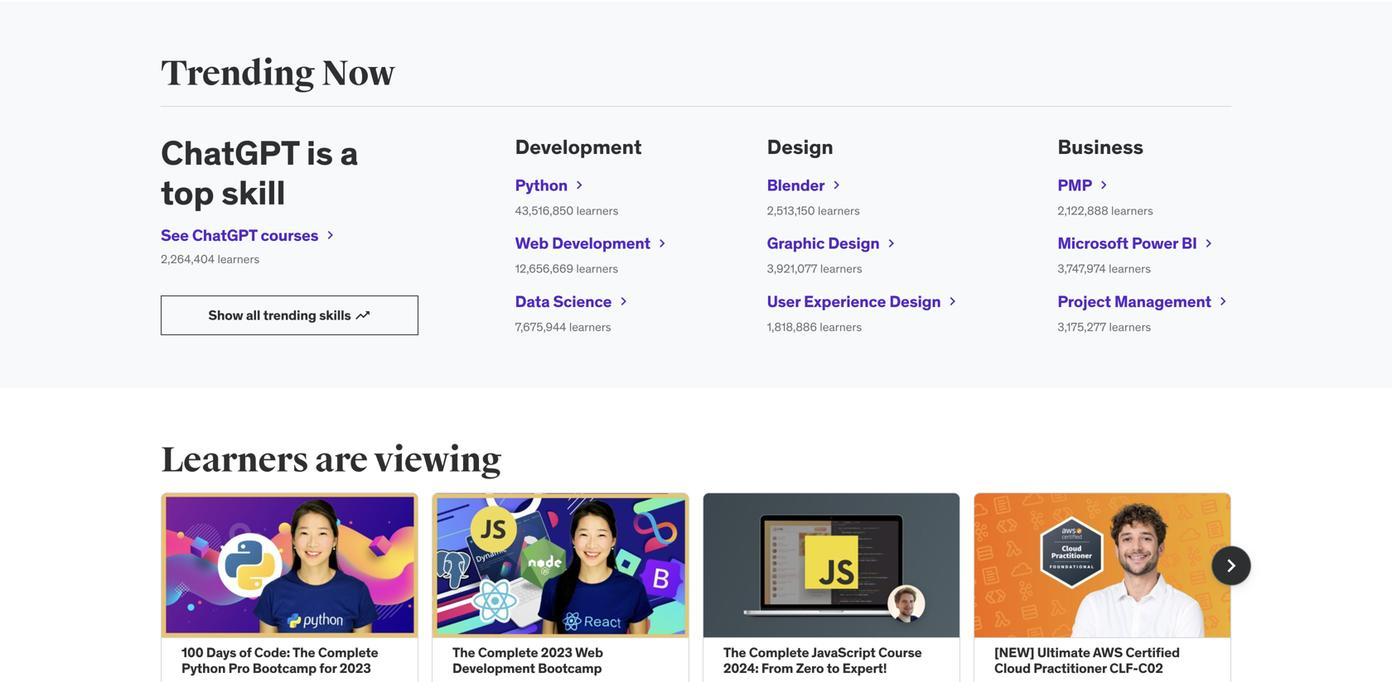 Task type: describe. For each thing, give the bounding box(es) containing it.
skill
[[221, 172, 286, 214]]

microsoft power bi
[[1058, 233, 1197, 253]]

2,122,888
[[1058, 203, 1109, 218]]

2,513,150
[[767, 203, 815, 218]]

the inside 100 days of code: the complete python pro bootcamp for 2023
[[293, 645, 315, 662]]

learners for python
[[576, 203, 619, 218]]

7,675,944
[[515, 320, 566, 335]]

user experience design
[[767, 292, 941, 311]]

[new] ultimate aws certified cloud practitioner clf-c02 link
[[994, 645, 1180, 678]]

project
[[1058, 292, 1111, 311]]

are
[[315, 439, 368, 482]]

learners are viewing
[[161, 439, 502, 482]]

small image for blender
[[828, 177, 845, 194]]

chatgpt inside chatgpt is a top skill
[[161, 132, 299, 174]]

pmp
[[1058, 175, 1092, 195]]

1 vertical spatial development
[[552, 233, 651, 253]]

skills
[[319, 307, 351, 324]]

the complete 2023 web development bootcamp link
[[452, 645, 603, 678]]

small image for data science
[[615, 293, 632, 310]]

web development
[[515, 233, 651, 253]]

the complete javascript course 2024: from zero to expert!
[[723, 645, 922, 678]]

python link
[[515, 174, 588, 196]]

small image for microsoft power bi
[[1201, 235, 1217, 252]]

small image for web development
[[654, 235, 670, 252]]

for
[[319, 661, 337, 678]]

user experience design link
[[767, 291, 961, 313]]

learners for user experience design
[[820, 320, 862, 335]]

the complete 2023 web development bootcamp
[[452, 645, 603, 678]]

clf-
[[1110, 661, 1138, 678]]

small image for project management
[[1215, 293, 1231, 310]]

bi
[[1182, 233, 1197, 253]]

100 days of code: the complete python pro bootcamp for 2023
[[181, 645, 378, 678]]

12,656,669 learners
[[515, 262, 618, 277]]

code:
[[254, 645, 290, 662]]

small image for show all trending skills
[[354, 308, 371, 324]]

complete inside 100 days of code: the complete python pro bootcamp for 2023
[[318, 645, 378, 662]]

trending
[[263, 307, 316, 324]]

100 days of code: the complete python pro bootcamp for 2023 link
[[181, 645, 378, 678]]

2 vertical spatial design
[[889, 292, 941, 311]]

2,122,888 learners
[[1058, 203, 1153, 218]]

graphic design link
[[767, 233, 900, 255]]

1,818,886 learners
[[767, 320, 862, 335]]

chatgpt is a top skill
[[161, 132, 358, 214]]

blender link
[[767, 174, 845, 196]]

small image for pmp
[[1096, 177, 1112, 194]]

1 horizontal spatial python
[[515, 175, 568, 195]]

3,747,974 learners
[[1058, 262, 1151, 277]]

certified
[[1126, 645, 1180, 662]]

courses
[[261, 225, 319, 245]]

days
[[206, 645, 236, 662]]

the complete javascript course 2024: from zero to expert! link
[[723, 645, 922, 678]]

[new]
[[994, 645, 1035, 662]]

microsoft
[[1058, 233, 1129, 253]]

2024:
[[723, 661, 759, 678]]

data science link
[[515, 291, 632, 313]]

0 horizontal spatial web
[[515, 233, 549, 253]]

graphic design
[[767, 233, 880, 253]]

the for 2024:
[[723, 645, 746, 662]]

show all trending skills link
[[161, 296, 419, 336]]

from
[[762, 661, 793, 678]]

show all trending skills
[[208, 307, 351, 324]]

carousel element
[[161, 493, 1251, 683]]

aws
[[1093, 645, 1123, 662]]

data science
[[515, 292, 612, 311]]

is
[[306, 132, 333, 174]]

data
[[515, 292, 550, 311]]

3,747,974
[[1058, 262, 1106, 277]]

see chatgpt courses link
[[161, 225, 338, 245]]

microsoft power bi link
[[1058, 233, 1217, 255]]

project management
[[1058, 292, 1212, 311]]

bootcamp inside 100 days of code: the complete python pro bootcamp for 2023
[[253, 661, 317, 678]]

3,175,277
[[1058, 320, 1106, 335]]

learners for project management
[[1109, 320, 1151, 335]]

development inside the complete 2023 web development bootcamp
[[452, 661, 535, 678]]

graphic
[[767, 233, 825, 253]]

2023 inside the complete 2023 web development bootcamp
[[541, 645, 573, 662]]

small image for python
[[571, 177, 588, 194]]



Task type: vqa. For each thing, say whether or not it's contained in the screenshot.


Task type: locate. For each thing, give the bounding box(es) containing it.
trending
[[161, 52, 315, 95]]

business
[[1058, 135, 1144, 159]]

0 vertical spatial chatgpt
[[161, 132, 299, 174]]

python up 43,516,850
[[515, 175, 568, 195]]

learners up graphic design link
[[818, 203, 860, 218]]

top
[[161, 172, 214, 214]]

1 vertical spatial web
[[575, 645, 603, 662]]

learners down graphic design link
[[820, 262, 862, 277]]

viewing
[[374, 439, 502, 482]]

complete
[[318, 645, 378, 662], [478, 645, 538, 662], [749, 645, 809, 662]]

bootcamp inside the complete 2023 web development bootcamp
[[538, 661, 602, 678]]

1 vertical spatial python
[[181, 661, 226, 678]]

1 horizontal spatial 2023
[[541, 645, 573, 662]]

bootcamp
[[253, 661, 317, 678], [538, 661, 602, 678]]

to
[[827, 661, 840, 678]]

1,818,886
[[767, 320, 817, 335]]

3,921,077 learners
[[767, 262, 862, 277]]

2023 inside 100 days of code: the complete python pro bootcamp for 2023
[[340, 661, 371, 678]]

chatgpt up 2,264,404 learners
[[192, 225, 257, 245]]

chatgpt
[[161, 132, 299, 174], [192, 225, 257, 245]]

small image right web development
[[654, 235, 670, 252]]

web development link
[[515, 233, 670, 255]]

1 horizontal spatial bootcamp
[[538, 661, 602, 678]]

ultimate
[[1037, 645, 1090, 662]]

complete inside the complete 2023 web development bootcamp
[[478, 645, 538, 662]]

3,175,277 learners
[[1058, 320, 1151, 335]]

the
[[293, 645, 315, 662], [452, 645, 475, 662], [723, 645, 746, 662]]

[new] ultimate aws certified cloud practitioner clf-c02
[[994, 645, 1180, 678]]

next image
[[1218, 553, 1245, 580]]

learners up web development link on the top left
[[576, 203, 619, 218]]

design right experience
[[889, 292, 941, 311]]

3,921,077
[[767, 262, 818, 277]]

complete inside the complete javascript course 2024: from zero to expert!
[[749, 645, 809, 662]]

user
[[767, 292, 801, 311]]

all
[[246, 307, 260, 324]]

a
[[340, 132, 358, 174]]

experience
[[804, 292, 886, 311]]

43,516,850 learners
[[515, 203, 619, 218]]

1 the from the left
[[293, 645, 315, 662]]

1 bootcamp from the left
[[253, 661, 317, 678]]

0 horizontal spatial bootcamp
[[253, 661, 317, 678]]

learners for microsoft power bi
[[1109, 262, 1151, 277]]

2 horizontal spatial the
[[723, 645, 746, 662]]

expert!
[[842, 661, 887, 678]]

0 vertical spatial web
[[515, 233, 549, 253]]

learners for pmp
[[1111, 203, 1153, 218]]

the for development
[[452, 645, 475, 662]]

2 horizontal spatial complete
[[749, 645, 809, 662]]

chatgpt down trending
[[161, 132, 299, 174]]

design
[[767, 135, 834, 159], [828, 233, 880, 253], [889, 292, 941, 311]]

c02
[[1138, 661, 1163, 678]]

small image right the courses
[[322, 227, 338, 244]]

small image inside user experience design link
[[944, 293, 961, 310]]

learners down web development link on the top left
[[576, 262, 618, 277]]

learners for web development
[[576, 262, 618, 277]]

small image inside web development link
[[654, 235, 670, 252]]

small image up user experience design link
[[883, 235, 900, 252]]

python left pro
[[181, 661, 226, 678]]

learners
[[161, 439, 309, 482]]

learners for graphic design
[[820, 262, 862, 277]]

1 complete from the left
[[318, 645, 378, 662]]

learners up microsoft power bi on the top
[[1111, 203, 1153, 218]]

practitioner
[[1034, 661, 1107, 678]]

learners down microsoft power bi on the top
[[1109, 262, 1151, 277]]

complete for 2024:
[[749, 645, 809, 662]]

2,513,150 learners
[[767, 203, 860, 218]]

small image inside see chatgpt courses link
[[322, 227, 338, 244]]

0 horizontal spatial python
[[181, 661, 226, 678]]

1 vertical spatial design
[[828, 233, 880, 253]]

small image inside project management link
[[1215, 293, 1231, 310]]

web
[[515, 233, 549, 253], [575, 645, 603, 662]]

small image inside 'microsoft power bi' link
[[1201, 235, 1217, 252]]

2 the from the left
[[452, 645, 475, 662]]

small image inside show all trending skills link
[[354, 308, 371, 324]]

1 horizontal spatial web
[[575, 645, 603, 662]]

pro
[[228, 661, 250, 678]]

2,264,404
[[161, 252, 215, 267]]

learners for blender
[[818, 203, 860, 218]]

0 vertical spatial design
[[767, 135, 834, 159]]

management
[[1114, 292, 1212, 311]]

1 vertical spatial chatgpt
[[192, 225, 257, 245]]

small image inside pmp link
[[1096, 177, 1112, 194]]

small image up "43,516,850 learners" on the left top
[[571, 177, 588, 194]]

trending now
[[161, 52, 395, 95]]

small image inside data science link
[[615, 293, 632, 310]]

2 vertical spatial development
[[452, 661, 535, 678]]

100
[[181, 645, 203, 662]]

learners down project management
[[1109, 320, 1151, 335]]

learners down see chatgpt courses
[[218, 252, 260, 267]]

small image for graphic design
[[883, 235, 900, 252]]

zero
[[796, 661, 824, 678]]

2023
[[541, 645, 573, 662], [340, 661, 371, 678]]

small image inside "python" link
[[571, 177, 588, 194]]

small image
[[571, 177, 588, 194], [1096, 177, 1112, 194], [322, 227, 338, 244], [654, 235, 670, 252], [883, 235, 900, 252], [615, 293, 632, 310], [1215, 293, 1231, 310]]

cloud
[[994, 661, 1031, 678]]

3 complete from the left
[[749, 645, 809, 662]]

small image for user experience design
[[944, 293, 961, 310]]

small image for see chatgpt courses
[[322, 227, 338, 244]]

design up 3,921,077 learners
[[828, 233, 880, 253]]

small image up 2,122,888 learners
[[1096, 177, 1112, 194]]

see
[[161, 225, 189, 245]]

development
[[515, 135, 642, 159], [552, 233, 651, 253], [452, 661, 535, 678]]

small image right science
[[615, 293, 632, 310]]

12,656,669
[[515, 262, 574, 277]]

1 horizontal spatial complete
[[478, 645, 538, 662]]

2 complete from the left
[[478, 645, 538, 662]]

0 vertical spatial development
[[515, 135, 642, 159]]

small image inside graphic design link
[[883, 235, 900, 252]]

0 horizontal spatial 2023
[[340, 661, 371, 678]]

complete for development
[[478, 645, 538, 662]]

pmp link
[[1058, 174, 1112, 196]]

python inside 100 days of code: the complete python pro bootcamp for 2023
[[181, 661, 226, 678]]

small image right management at the right top
[[1215, 293, 1231, 310]]

0 horizontal spatial complete
[[318, 645, 378, 662]]

see chatgpt courses
[[161, 225, 319, 245]]

2,264,404 learners
[[161, 252, 260, 267]]

python
[[515, 175, 568, 195], [181, 661, 226, 678]]

0 horizontal spatial the
[[293, 645, 315, 662]]

the inside the complete 2023 web development bootcamp
[[452, 645, 475, 662]]

show
[[208, 307, 243, 324]]

project management link
[[1058, 291, 1231, 313]]

small image
[[828, 177, 845, 194], [1201, 235, 1217, 252], [944, 293, 961, 310], [354, 308, 371, 324]]

small image inside blender link
[[828, 177, 845, 194]]

now
[[321, 52, 395, 95]]

7,675,944 learners
[[515, 320, 611, 335]]

the inside the complete javascript course 2024: from zero to expert!
[[723, 645, 746, 662]]

learners down science
[[569, 320, 611, 335]]

science
[[553, 292, 612, 311]]

1 horizontal spatial the
[[452, 645, 475, 662]]

43,516,850
[[515, 203, 574, 218]]

web inside the complete 2023 web development bootcamp
[[575, 645, 603, 662]]

learners down experience
[[820, 320, 862, 335]]

2 bootcamp from the left
[[538, 661, 602, 678]]

design up 'blender'
[[767, 135, 834, 159]]

course
[[878, 645, 922, 662]]

blender
[[767, 175, 825, 195]]

0 vertical spatial python
[[515, 175, 568, 195]]

3 the from the left
[[723, 645, 746, 662]]

power
[[1132, 233, 1178, 253]]

learners for data science
[[569, 320, 611, 335]]

of
[[239, 645, 251, 662]]

javascript
[[812, 645, 876, 662]]



